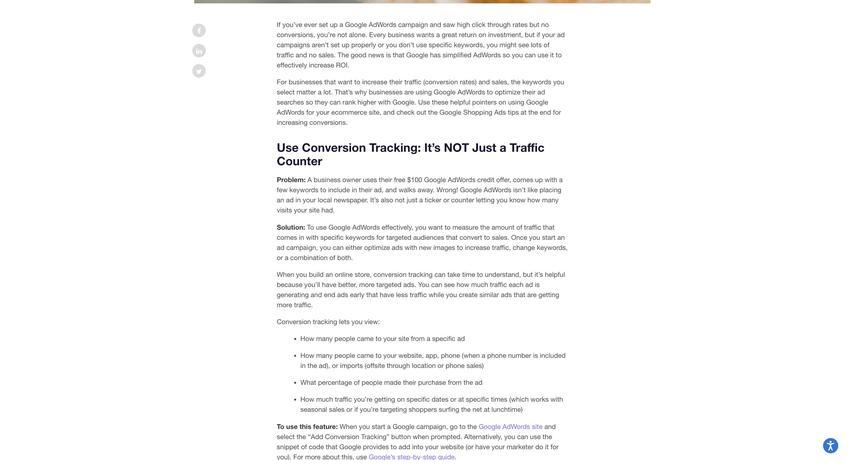 Task type: locate. For each thing, give the bounding box(es) containing it.
targeted down conversion
[[377, 281, 402, 289]]

getting inside how much traffic you're getting on specific dates or at specific times (which works with seasonal sales or if you're targeting shoppers surfing the net at lunchtime)
[[374, 396, 395, 403]]

1 horizontal spatial use
[[418, 98, 430, 106]]

optimize down the sales,
[[495, 88, 521, 96]]

how for how many people came to your website, app, phone (when a phone number is included in the ad), or imports (offsite through location or phone sales)
[[301, 352, 314, 359]]

2 vertical spatial an
[[326, 271, 333, 278]]

optimize inside to use google adwords effectively, you want to measure the amount of traffic that comes in with specific keywords for targeted audiences that convert to sales. once you start an ad campaign, you can either optimize ads with new images to increase traffic, change keywords, or a combination of both.
[[364, 244, 390, 251]]

increase down aren't
[[309, 61, 334, 69]]

1 horizontal spatial keywords
[[346, 234, 375, 241]]

0 horizontal spatial campaign,
[[286, 244, 318, 251]]

getting
[[539, 291, 560, 299], [374, 396, 395, 403]]

tracking left lets
[[313, 318, 337, 326]]

1 horizontal spatial see
[[519, 41, 529, 49]]

start up tracking"
[[372, 423, 385, 431]]

want up audiences
[[428, 223, 443, 231]]

open accessibe: accessibility options, statement and help image
[[827, 441, 835, 451]]

letting
[[476, 196, 495, 204]]

specific inside if you've ever set up a google adwords campaign and saw high click through rates but no conversions, you're not alone. every business wants a great return on investment, but if your ad campaigns aren't set up properly or you don't use specific keywords, you might see lots of traffic and no sales. the good news is that google has simplified adwords so you can use it to effectively increase roi.
[[429, 41, 452, 49]]

how
[[301, 335, 314, 343], [301, 352, 314, 359], [301, 396, 314, 403]]

uses
[[363, 176, 377, 184]]

and down you'll
[[311, 291, 322, 299]]

percentage
[[318, 379, 352, 386]]

google adwords site link
[[479, 423, 543, 431]]

1 vertical spatial are
[[527, 291, 537, 299]]

with right works
[[551, 396, 563, 403]]

it's down ad,
[[370, 196, 379, 204]]

2 vertical spatial is
[[533, 352, 538, 359]]

button
[[391, 433, 411, 441]]

0 horizontal spatial from
[[411, 335, 425, 343]]

1 horizontal spatial tracking
[[409, 271, 433, 278]]

and inside the a business owner uses their free $100 google adwords credit offer, comes up with a few keywords to include in their ad, and walks away. wrong! google adwords isn't like placing an ad in your local newspaper. it's also not just a ticker or counter letting you know how many visits your site had.
[[386, 186, 397, 194]]

how down conversion tracking lets you view:
[[301, 335, 314, 343]]

1 horizontal spatial from
[[448, 379, 462, 386]]

1 select from the top
[[277, 88, 295, 96]]

include
[[328, 186, 350, 194]]

on up ads
[[499, 98, 506, 106]]

up
[[330, 21, 338, 28], [342, 41, 350, 49], [535, 176, 543, 184]]

1 horizontal spatial much
[[471, 281, 488, 289]]

0 vertical spatial on
[[479, 31, 486, 39]]

if inside how much traffic you're getting on specific dates or at specific times (which works with seasonal sales or if you're targeting shoppers surfing the net at lunchtime)
[[355, 406, 358, 413]]

came for website,
[[357, 352, 374, 359]]

increasing
[[277, 119, 308, 126]]

select inside and select the "add conversion tracking" button when prompted. alternatively, you can use the snippet of code that google provides to add into your website (or have your marketer do it for you). for more about this, use
[[277, 433, 295, 441]]

a inside to use google adwords effectively, you want to measure the amount of traffic that comes in with specific keywords for targeted audiences that convert to sales. once you start an ad campaign, you can either optimize ads with new images to increase traffic, change keywords, or a combination of both.
[[285, 254, 289, 262]]

your inside if you've ever set up a google adwords campaign and saw high click through rates but no conversions, you're not alone. every business wants a great return on investment, but if your ad campaigns aren't set up properly or you don't use specific keywords, you might see lots of traffic and no sales. the good news is that google has simplified adwords so you can use it to effectively increase roi.
[[542, 31, 555, 39]]

1 vertical spatial see
[[444, 281, 455, 289]]

many down placing
[[542, 196, 559, 204]]

1 vertical spatial from
[[448, 379, 462, 386]]

to inside the a business owner uses their free $100 google adwords credit offer, comes up with a few keywords to include in their ad, and walks away. wrong! google adwords isn't like placing an ad in your local newspaper. it's also not just a ticker or counter letting you know how many visits your site had.
[[320, 186, 326, 194]]

1 horizontal spatial if
[[537, 31, 540, 39]]

create
[[459, 291, 478, 299]]

more down store,
[[359, 281, 375, 289]]

people down '(offsite'
[[362, 379, 382, 386]]

0 vertical spatial set
[[319, 21, 328, 28]]

to inside and select the "add conversion tracking" button when prompted. alternatively, you can use the snippet of code that google provides to add into your website (or have your marketer do it for you). for more about this, use
[[391, 443, 397, 451]]

1 horizontal spatial so
[[503, 51, 510, 59]]

the inside to use google adwords effectively, you want to measure the amount of traffic that comes in with specific keywords for targeted audiences that convert to sales. once you start an ad campaign, you can either optimize ads with new images to increase traffic, change keywords, or a combination of both.
[[480, 223, 490, 231]]

1 horizontal spatial an
[[326, 271, 333, 278]]

increase inside if you've ever set up a google adwords campaign and saw high click through rates but no conversions, you're not alone. every business wants a great return on investment, but if your ad campaigns aren't set up properly or you don't use specific keywords, you might see lots of traffic and no sales. the good news is that google has simplified adwords so you can use it to effectively increase roi.
[[309, 61, 334, 69]]

properly
[[351, 41, 376, 49]]

1 vertical spatial came
[[357, 352, 374, 359]]

0 vertical spatial more
[[359, 281, 375, 289]]

for right you).
[[293, 453, 303, 460]]

so down matter
[[306, 98, 313, 106]]

how up seasonal at the left of page
[[301, 396, 314, 403]]

how many people came to your website, app, phone (when a phone number is included in the ad), or imports (offsite through location or phone sales)
[[301, 352, 566, 370]]

on inside how much traffic you're getting on specific dates or at specific times (which works with seasonal sales or if you're targeting shoppers surfing the net at lunchtime)
[[397, 396, 405, 403]]

google inside to use google adwords effectively, you want to measure the amount of traffic that comes in with specific keywords for targeted audiences that convert to sales. once you start an ad campaign, you can either optimize ads with new images to increase traffic, change keywords, or a combination of both.
[[329, 223, 351, 231]]

set right 'ever'
[[319, 21, 328, 28]]

how inside when you build an online store, conversion tracking can take time to understand, but it's helpful because you'll have better, more targeted ads. you can see how much traffic each ad is generating and end ads early that have less traffic while you create similar ads that are getting more traffic.
[[457, 281, 470, 289]]

2 select from the top
[[277, 433, 295, 441]]

but up lots
[[525, 31, 535, 39]]

but right rates
[[530, 21, 540, 28]]

counter
[[277, 154, 322, 168]]

a up placing
[[559, 176, 563, 184]]

know
[[510, 196, 526, 204]]

1 vertical spatial sales.
[[492, 234, 509, 241]]

ads down the each
[[501, 291, 512, 299]]

1 vertical spatial how
[[457, 281, 470, 289]]

how to use google adwords for ecommerce image
[[194, 0, 651, 3]]

2 horizontal spatial have
[[476, 443, 490, 451]]

rank
[[343, 98, 356, 106]]

0 vertical spatial if
[[537, 31, 540, 39]]

how inside how much traffic you're getting on specific dates or at specific times (which works with seasonal sales or if you're targeting shoppers surfing the net at lunchtime)
[[301, 396, 314, 403]]

twitter image
[[196, 68, 202, 75]]

through up investment,
[[488, 21, 511, 28]]

2 vertical spatial you're
[[360, 406, 379, 413]]

business up the include
[[314, 176, 341, 184]]

see inside when you build an online store, conversion tracking can take time to understand, but it's helpful because you'll have better, more targeted ads. you can see how much traffic each ad is generating and end ads early that have less traffic while you create similar ads that are getting more traffic.
[[444, 281, 455, 289]]

1 horizontal spatial set
[[331, 41, 340, 49]]

it inside and select the "add conversion tracking" button when prompted. alternatively, you can use the snippet of code that google provides to add into your website (or have your marketer do it for you). for more about this, use
[[545, 443, 549, 451]]

when down sales
[[340, 423, 357, 431]]

with up site,
[[378, 98, 391, 106]]

adwords up the either
[[352, 223, 380, 231]]

ecommerce
[[332, 108, 367, 116]]

conversions,
[[277, 31, 315, 39]]

campaign, up combination
[[286, 244, 318, 251]]

use down wants
[[416, 41, 427, 49]]

1 vertical spatial targeted
[[377, 281, 402, 289]]

0 horizontal spatial for
[[277, 78, 287, 86]]

people
[[335, 335, 355, 343], [335, 352, 355, 359], [362, 379, 382, 386]]

site up do at the right bottom
[[532, 423, 543, 431]]

the up the alternatively,
[[468, 423, 477, 431]]

time
[[462, 271, 475, 278]]

in
[[352, 186, 357, 194], [296, 196, 301, 204], [299, 234, 304, 241], [301, 362, 306, 370]]

a left combination
[[285, 254, 289, 262]]

your
[[542, 31, 555, 39], [316, 108, 330, 116], [303, 196, 316, 204], [294, 206, 307, 214], [384, 335, 397, 343], [384, 352, 397, 359], [425, 443, 439, 451], [492, 443, 505, 451]]

0 vertical spatial end
[[540, 108, 551, 116]]

of up "once"
[[517, 223, 522, 231]]

while
[[429, 291, 444, 299]]

with up placing
[[545, 176, 557, 184]]

up up the 'the'
[[342, 41, 350, 49]]

build
[[309, 271, 324, 278]]

increase inside for businesses that want to increase their traffic (conversion rates) and sales, the keywords you select matter a lot. that's why businesses are using google adwords to optimize their ad searches so they can rank higher with google. use these helpful pointers on using google adwords for your ecommerce site, and check out the google shopping ads tips at the end for increasing conversions.
[[362, 78, 388, 86]]

1 horizontal spatial have
[[380, 291, 394, 299]]

tracking
[[409, 271, 433, 278], [313, 318, 337, 326]]

sales. up traffic,
[[492, 234, 509, 241]]

optimize inside for businesses that want to increase their traffic (conversion rates) and sales, the keywords you select matter a lot. that's why businesses are using google adwords to optimize their ad searches so they can rank higher with google. use these helpful pointers on using google adwords for your ecommerce site, and check out the google shopping ads tips at the end for increasing conversions.
[[495, 88, 521, 96]]

the up do at the right bottom
[[543, 433, 552, 441]]

is inside when you build an online store, conversion tracking can take time to understand, but it's helpful because you'll have better, more targeted ads. you can see how much traffic each ad is generating and end ads early that have less traffic while you create similar ads that are getting more traffic.
[[535, 281, 540, 289]]

0 horizontal spatial when
[[277, 271, 294, 278]]

keywords
[[523, 78, 552, 86], [290, 186, 319, 194], [346, 234, 375, 241]]

using
[[416, 88, 432, 96], [508, 98, 525, 106]]

use left the this
[[286, 423, 298, 431]]

a
[[340, 21, 343, 28], [436, 31, 440, 39], [318, 88, 322, 96], [500, 141, 507, 155], [559, 176, 563, 184], [419, 196, 423, 204], [285, 254, 289, 262], [427, 335, 430, 343], [482, 352, 486, 359], [387, 423, 391, 431]]

1 vertical spatial keywords,
[[537, 244, 568, 251]]

and down works
[[545, 423, 556, 431]]

0 horizontal spatial sales.
[[319, 51, 336, 59]]

use inside to use google adwords effectively, you want to measure the amount of traffic that comes in with specific keywords for targeted audiences that convert to sales. once you start an ad campaign, you can either optimize ads with new images to increase traffic, change keywords, or a combination of both.
[[316, 223, 327, 231]]

location
[[412, 362, 436, 370]]

sales. inside to use google adwords effectively, you want to measure the amount of traffic that comes in with specific keywords for targeted audiences that convert to sales. once you start an ad campaign, you can either optimize ads with new images to increase traffic, change keywords, or a combination of both.
[[492, 234, 509, 241]]

0 horizontal spatial start
[[372, 423, 385, 431]]

that
[[393, 51, 405, 59], [324, 78, 336, 86], [543, 223, 555, 231], [446, 234, 458, 241], [366, 291, 378, 299], [514, 291, 526, 299], [326, 443, 338, 451]]

2 horizontal spatial increase
[[465, 244, 490, 251]]

purchase
[[418, 379, 446, 386]]

0 horizontal spatial business
[[314, 176, 341, 184]]

tracking up the you
[[409, 271, 433, 278]]

is right number
[[533, 352, 538, 359]]

to inside if you've ever set up a google adwords campaign and saw high click through rates but no conversions, you're not alone. every business wants a great return on investment, but if your ad campaigns aren't set up properly or you don't use specific keywords, you might see lots of traffic and no sales. the good news is that google has simplified adwords so you can use it to effectively increase roi.
[[556, 51, 562, 59]]

0 horizontal spatial increase
[[309, 61, 334, 69]]

to for google
[[307, 223, 314, 231]]

specific
[[429, 41, 452, 49], [321, 234, 344, 241], [432, 335, 456, 343], [407, 396, 430, 403], [466, 396, 489, 403]]

use down the had.
[[316, 223, 327, 231]]

1 horizontal spatial how
[[528, 196, 540, 204]]

0 horizontal spatial so
[[306, 98, 313, 106]]

0 vertical spatial to
[[307, 223, 314, 231]]

newspaper.
[[334, 196, 369, 204]]

to
[[307, 223, 314, 231], [277, 423, 284, 431]]

0 horizontal spatial how
[[457, 281, 470, 289]]

targeting
[[380, 406, 407, 413]]

traffic,
[[492, 244, 511, 251]]

snippet
[[277, 443, 299, 451]]

included
[[540, 352, 566, 359]]

how
[[528, 196, 540, 204], [457, 281, 470, 289]]

you're up aren't
[[317, 31, 336, 39]]

can inside to use google adwords effectively, you want to measure the amount of traffic that comes in with specific keywords for targeted audiences that convert to sales. once you start an ad campaign, you can either optimize ads with new images to increase traffic, change keywords, or a combination of both.
[[333, 244, 344, 251]]

1 vertical spatial select
[[277, 433, 295, 441]]

with inside for businesses that want to increase their traffic (conversion rates) and sales, the keywords you select matter a lot. that's why businesses are using google adwords to optimize their ad searches so they can rank higher with google. use these helpful pointers on using google adwords for your ecommerce site, and check out the google shopping ads tips at the end for increasing conversions.
[[378, 98, 391, 106]]

1 how from the top
[[301, 335, 314, 343]]

from up dates on the right bottom of the page
[[448, 379, 462, 386]]

this,
[[342, 453, 354, 460]]

2 vertical spatial people
[[362, 379, 382, 386]]

site left the had.
[[309, 206, 320, 214]]

or inside if you've ever set up a google adwords campaign and saw high click through rates but no conversions, you're not alone. every business wants a great return on investment, but if your ad campaigns aren't set up properly or you don't use specific keywords, you might see lots of traffic and no sales. the good news is that google has simplified adwords so you can use it to effectively increase roi.
[[378, 41, 384, 49]]

increase up why
[[362, 78, 388, 86]]

higher
[[358, 98, 376, 106]]

came inside the "how many people came to your website, app, phone (when a phone number is included in the ad), or imports (offsite through location or phone sales)"
[[357, 352, 374, 359]]

more
[[359, 281, 375, 289], [277, 301, 292, 309], [305, 453, 321, 460]]

you're down what percentage of people made their purchase from the ad
[[354, 396, 373, 403]]

0 horizontal spatial on
[[397, 396, 405, 403]]

or down app,
[[438, 362, 444, 370]]

see left lots
[[519, 41, 529, 49]]

campaign, inside to use google adwords effectively, you want to measure the amount of traffic that comes in with specific keywords for targeted audiences that convert to sales. once you start an ad campaign, you can either optimize ads with new images to increase traffic, change keywords, or a combination of both.
[[286, 244, 318, 251]]

0 horizontal spatial it
[[545, 443, 549, 451]]

1 vertical spatial people
[[335, 352, 355, 359]]

effectively,
[[382, 223, 414, 231]]

it inside if you've ever set up a google adwords campaign and saw high click through rates but no conversions, you're not alone. every business wants a great return on investment, but if your ad campaigns aren't set up properly or you don't use specific keywords, you might see lots of traffic and no sales. the good news is that google has simplified adwords so you can use it to effectively increase roi.
[[550, 51, 554, 59]]

or up surfing
[[450, 396, 457, 403]]

2 horizontal spatial more
[[359, 281, 375, 289]]

select up searches
[[277, 88, 295, 96]]

for businesses that want to increase their traffic (conversion rates) and sales, the keywords you select matter a lot. that's why businesses are using google adwords to optimize their ad searches so they can rank higher with google. use these helpful pointers on using google adwords for your ecommerce site, and check out the google shopping ads tips at the end for increasing conversions.
[[277, 78, 564, 126]]

you inside to use this feature: when you start a google campaign, go to the google adwords site
[[359, 423, 370, 431]]

1 vertical spatial use
[[277, 141, 299, 155]]

keywords inside the a business owner uses their free $100 google adwords credit offer, comes up with a few keywords to include in their ad, and walks away. wrong! google adwords isn't like placing an ad in your local newspaper. it's also not just a ticker or counter letting you know how many visits your site had.
[[290, 186, 319, 194]]

it
[[550, 51, 554, 59], [545, 443, 549, 451]]

start inside to use this feature: when you start a google campaign, go to the google adwords site
[[372, 423, 385, 431]]

1 vertical spatial when
[[340, 423, 357, 431]]

not inside the a business owner uses their free $100 google adwords credit offer, comes up with a few keywords to include in their ad, and walks away. wrong! google adwords isn't like placing an ad in your local newspaper. it's also not just a ticker or counter letting you know how many visits your site had.
[[395, 196, 405, 204]]

1 horizontal spatial helpful
[[545, 271, 565, 278]]

see down take
[[444, 281, 455, 289]]

using up these
[[416, 88, 432, 96]]

traffic inside to use google adwords effectively, you want to measure the amount of traffic that comes in with specific keywords for targeted audiences that convert to sales. once you start an ad campaign, you can either optimize ads with new images to increase traffic, change keywords, or a combination of both.
[[524, 223, 541, 231]]

has
[[430, 51, 441, 59]]

1 vertical spatial tracking
[[313, 318, 337, 326]]

1 vertical spatial if
[[355, 406, 358, 413]]

campaign,
[[286, 244, 318, 251], [417, 423, 448, 431]]

with
[[378, 98, 391, 106], [545, 176, 557, 184], [306, 234, 319, 241], [405, 244, 417, 251], [551, 396, 563, 403]]

site up the website,
[[399, 335, 409, 343]]

that inside and select the "add conversion tracking" button when prompted. alternatively, you can use the snippet of code that google provides to add into your website (or have your marketer do it for you). for more about this, use
[[326, 443, 338, 451]]

use
[[416, 41, 427, 49], [538, 51, 549, 59], [316, 223, 327, 231], [286, 423, 298, 431], [530, 433, 541, 441], [356, 453, 367, 460]]

don't
[[399, 41, 414, 49]]

2 horizontal spatial at
[[521, 108, 527, 116]]

how for how many people came to your site from a specific ad
[[301, 335, 314, 343]]

rates
[[513, 21, 528, 28]]

getting up 'targeting'
[[374, 396, 395, 403]]

0 horizontal spatial set
[[319, 21, 328, 28]]

much
[[471, 281, 488, 289], [316, 396, 333, 403]]

the inside how much traffic you're getting on specific dates or at specific times (which works with seasonal sales or if you're targeting shoppers surfing the net at lunchtime)
[[461, 406, 471, 413]]

seasonal
[[301, 406, 327, 413]]

much up seasonal at the left of page
[[316, 396, 333, 403]]

facebook image
[[197, 28, 201, 34]]

so inside for businesses that want to increase their traffic (conversion rates) and sales, the keywords you select matter a lot. that's why businesses are using google adwords to optimize their ad searches so they can rank higher with google. use these helpful pointers on using google adwords for your ecommerce site, and check out the google shopping ads tips at the end for increasing conversions.
[[306, 98, 313, 106]]

0 vertical spatial it's
[[424, 141, 441, 155]]

1 horizontal spatial it
[[550, 51, 554, 59]]

0 vertical spatial optimize
[[495, 88, 521, 96]]

0 horizontal spatial up
[[330, 21, 338, 28]]

at right tips
[[521, 108, 527, 116]]

1 vertical spatial end
[[324, 291, 335, 299]]

2 vertical spatial how
[[301, 396, 314, 403]]

to inside when you build an online store, conversion tracking can take time to understand, but it's helpful because you'll have better, more targeted ads. you can see how much traffic each ad is generating and end ads early that have less traffic while you create similar ads that are getting more traffic.
[[477, 271, 483, 278]]

out
[[417, 108, 426, 116]]

2 vertical spatial conversion
[[325, 433, 359, 441]]

(offsite
[[365, 362, 385, 370]]

isn't
[[513, 186, 526, 194]]

is inside if you've ever set up a google adwords campaign and saw high click through rates but no conversions, you're not alone. every business wants a great return on investment, but if your ad campaigns aren't set up properly or you don't use specific keywords, you might see lots of traffic and no sales. the good news is that google has simplified adwords so you can use it to effectively increase roi.
[[386, 51, 391, 59]]

how up create
[[457, 281, 470, 289]]

helpful
[[450, 98, 471, 106], [545, 271, 565, 278]]

on up 'targeting'
[[397, 396, 405, 403]]

use
[[418, 98, 430, 106], [277, 141, 299, 155]]

keywords, right change
[[537, 244, 568, 251]]

0 horizontal spatial an
[[277, 196, 284, 204]]

1 vertical spatial it
[[545, 443, 549, 451]]

if
[[537, 31, 540, 39], [355, 406, 358, 413]]

are
[[405, 88, 414, 96], [527, 291, 537, 299]]

you
[[418, 281, 430, 289]]

what
[[301, 379, 316, 386]]

ad inside to use google adwords effectively, you want to measure the amount of traffic that comes in with specific keywords for targeted audiences that convert to sales. once you start an ad campaign, you can either optimize ads with new images to increase traffic, change keywords, or a combination of both.
[[277, 244, 285, 251]]

1 vertical spatial have
[[380, 291, 394, 299]]

1 horizontal spatial start
[[542, 234, 556, 241]]

of left both.
[[330, 254, 336, 262]]

1 vertical spatial conversion
[[277, 318, 311, 326]]

1 horizontal spatial sales.
[[492, 234, 509, 241]]

2 vertical spatial but
[[523, 271, 533, 278]]

of inside and select the "add conversion tracking" button when prompted. alternatively, you can use the snippet of code that google provides to add into your website (or have your marketer do it for you). for more about this, use
[[301, 443, 307, 451]]

0 vertical spatial through
[[488, 21, 511, 28]]

using up tips
[[508, 98, 525, 106]]

comes inside to use google adwords effectively, you want to measure the amount of traffic that comes in with specific keywords for targeted audiences that convert to sales. once you start an ad campaign, you can either optimize ads with new images to increase traffic, change keywords, or a combination of both.
[[277, 234, 297, 241]]

once
[[511, 234, 527, 241]]

for inside to use google adwords effectively, you want to measure the amount of traffic that comes in with specific keywords for targeted audiences that convert to sales. once you start an ad campaign, you can either optimize ads with new images to increase traffic, change keywords, or a combination of both.
[[377, 234, 385, 241]]

helpful right it's
[[545, 271, 565, 278]]

ad),
[[319, 362, 330, 370]]

1 horizontal spatial business
[[388, 31, 415, 39]]

2 vertical spatial have
[[476, 443, 490, 451]]

to inside the "how many people came to your website, app, phone (when a phone number is included in the ad), or imports (offsite through location or phone sales)"
[[376, 352, 382, 359]]

keywords, inside to use google adwords effectively, you want to measure the amount of traffic that comes in with specific keywords for targeted audiences that convert to sales. once you start an ad campaign, you can either optimize ads with new images to increase traffic, change keywords, or a combination of both.
[[537, 244, 568, 251]]

1 vertical spatial site
[[399, 335, 409, 343]]

helpful inside for businesses that want to increase their traffic (conversion rates) and sales, the keywords you select matter a lot. that's why businesses are using google adwords to optimize their ad searches so they can rank higher with google. use these helpful pointers on using google adwords for your ecommerce site, and check out the google shopping ads tips at the end for increasing conversions.
[[450, 98, 471, 106]]

select
[[277, 88, 295, 96], [277, 433, 295, 441]]

online
[[335, 271, 353, 278]]

a inside to use this feature: when you start a google campaign, go to the google adwords site
[[387, 423, 391, 431]]

you inside for businesses that want to increase their traffic (conversion rates) and sales, the keywords you select matter a lot. that's why businesses are using google adwords to optimize their ad searches so they can rank higher with google. use these helpful pointers on using google adwords for your ecommerce site, and check out the google shopping ads tips at the end for increasing conversions.
[[553, 78, 564, 86]]

2 vertical spatial keywords
[[346, 234, 375, 241]]

can inside if you've ever set up a google adwords campaign and saw high click through rates but no conversions, you're not alone. every business wants a great return on investment, but if your ad campaigns aren't set up properly or you don't use specific keywords, you might see lots of traffic and no sales. the good news is that google has simplified adwords so you can use it to effectively increase roi.
[[525, 51, 536, 59]]

so inside if you've ever set up a google adwords campaign and saw high click through rates but no conversions, you're not alone. every business wants a great return on investment, but if your ad campaigns aren't set up properly or you don't use specific keywords, you might see lots of traffic and no sales. the good news is that google has simplified adwords so you can use it to effectively increase roi.
[[503, 51, 510, 59]]

campaign, up when
[[417, 423, 448, 431]]

1 vertical spatial business
[[314, 176, 341, 184]]

are inside for businesses that want to increase their traffic (conversion rates) and sales, the keywords you select matter a lot. that's why businesses are using google adwords to optimize their ad searches so they can rank higher with google. use these helpful pointers on using google adwords for your ecommerce site, and check out the google shopping ads tips at the end for increasing conversions.
[[405, 88, 414, 96]]

1 vertical spatial at
[[458, 396, 464, 403]]

to inside to use google adwords effectively, you want to measure the amount of traffic that comes in with specific keywords for targeted audiences that convert to sales. once you start an ad campaign, you can either optimize ads with new images to increase traffic, change keywords, or a combination of both.
[[307, 223, 314, 231]]

is down it's
[[535, 281, 540, 289]]

2 vertical spatial more
[[305, 453, 321, 460]]

end inside when you build an online store, conversion tracking can take time to understand, but it's helpful because you'll have better, more targeted ads. you can see how much traffic each ad is generating and end ads early that have less traffic while you create similar ads that are getting more traffic.
[[324, 291, 335, 299]]

adwords inside to use this feature: when you start a google campaign, go to the google adwords site
[[503, 423, 530, 431]]

2 how from the top
[[301, 352, 314, 359]]

1 horizontal spatial it's
[[424, 141, 441, 155]]

came up '(offsite'
[[357, 352, 374, 359]]

1 vertical spatial many
[[316, 335, 333, 343]]

0 vertical spatial getting
[[539, 291, 560, 299]]

you inside the a business owner uses their free $100 google adwords credit offer, comes up with a few keywords to include in their ad, and walks away. wrong! google adwords isn't like placing an ad in your local newspaper. it's also not just a ticker or counter letting you know how many visits your site had.
[[497, 196, 508, 204]]

owner
[[343, 176, 361, 184]]

have inside and select the "add conversion tracking" button when prompted. alternatively, you can use the snippet of code that google provides to add into your website (or have your marketer do it for you). for more about this, use
[[476, 443, 490, 451]]

0 vertical spatial want
[[338, 78, 353, 86]]

more inside and select the "add conversion tracking" button when prompted. alternatively, you can use the snippet of code that google provides to add into your website (or have your marketer do it for you). for more about this, use
[[305, 453, 321, 460]]

1 vertical spatial how
[[301, 352, 314, 359]]

optimize right the either
[[364, 244, 390, 251]]

1 came from the top
[[357, 335, 374, 343]]

with inside how much traffic you're getting on specific dates or at specific times (which works with seasonal sales or if you're targeting shoppers surfing the net at lunchtime)
[[551, 396, 563, 403]]

0 horizontal spatial more
[[277, 301, 292, 309]]

0 horizontal spatial keywords,
[[454, 41, 485, 49]]

campaigns
[[277, 41, 310, 49]]

1 horizontal spatial increase
[[362, 78, 388, 86]]

alternatively,
[[464, 433, 503, 441]]

many up ad),
[[316, 352, 333, 359]]

also
[[381, 196, 393, 204]]

2 came from the top
[[357, 352, 374, 359]]

can up marketer
[[517, 433, 528, 441]]

1 vertical spatial comes
[[277, 234, 297, 241]]

that inside for businesses that want to increase their traffic (conversion rates) and sales, the keywords you select matter a lot. that's why businesses are using google adwords to optimize their ad searches so they can rank higher with google. use these helpful pointers on using google adwords for your ecommerce site, and check out the google shopping ads tips at the end for increasing conversions.
[[324, 78, 336, 86]]

if right sales
[[355, 406, 358, 413]]

getting inside when you build an online store, conversion tracking can take time to understand, but it's helpful because you'll have better, more targeted ads. you can see how much traffic each ad is generating and end ads early that have less traffic while you create similar ads that are getting more traffic.
[[539, 291, 560, 299]]

that inside if you've ever set up a google adwords campaign and saw high click through rates but no conversions, you're not alone. every business wants a great return on investment, but if your ad campaigns aren't set up properly or you don't use specific keywords, you might see lots of traffic and no sales. the good news is that google has simplified adwords so you can use it to effectively increase roi.
[[393, 51, 405, 59]]

not left alone.
[[338, 31, 347, 39]]

are down it's
[[527, 291, 537, 299]]

adwords
[[369, 21, 397, 28], [473, 51, 501, 59], [458, 88, 485, 96], [277, 108, 305, 116], [448, 176, 476, 184], [484, 186, 512, 194], [352, 223, 380, 231], [503, 423, 530, 431]]

can down lots
[[525, 51, 536, 59]]

they
[[315, 98, 328, 106]]

1 vertical spatial optimize
[[364, 244, 390, 251]]

0 vertical spatial is
[[386, 51, 391, 59]]

helpful right these
[[450, 98, 471, 106]]

0 vertical spatial when
[[277, 271, 294, 278]]

conversion down traffic.
[[277, 318, 311, 326]]

for
[[277, 78, 287, 86], [293, 453, 303, 460]]

businesses up higher
[[369, 88, 403, 96]]

a up the 'the'
[[340, 21, 343, 28]]

end right tips
[[540, 108, 551, 116]]

0 vertical spatial targeted
[[387, 234, 412, 241]]

3 how from the top
[[301, 396, 314, 403]]

business up don't
[[388, 31, 415, 39]]

it's left not
[[424, 141, 441, 155]]

comes
[[513, 176, 533, 184], [277, 234, 297, 241]]

to use this feature: when you start a google campaign, go to the google adwords site
[[277, 423, 543, 431]]

and inside and select the "add conversion tracking" button when prompted. alternatively, you can use the snippet of code that google provides to add into your website (or have your marketer do it for you). for more about this, use
[[545, 423, 556, 431]]

at right net
[[484, 406, 490, 413]]

getting down it's
[[539, 291, 560, 299]]

0 horizontal spatial businesses
[[289, 78, 323, 86]]

for down effectively
[[277, 78, 287, 86]]

came for site
[[357, 335, 374, 343]]

increase inside to use google adwords effectively, you want to measure the amount of traffic that comes in with specific keywords for targeted audiences that convert to sales. once you start an ad campaign, you can either optimize ads with new images to increase traffic, change keywords, or a combination of both.
[[465, 244, 490, 251]]

how much traffic you're getting on specific dates or at specific times (which works with seasonal sales or if you're targeting shoppers surfing the net at lunchtime)
[[301, 396, 563, 413]]

1 vertical spatial up
[[342, 41, 350, 49]]

tips
[[508, 108, 519, 116]]

(which
[[509, 396, 529, 403]]

have left less
[[380, 291, 394, 299]]

0 horizontal spatial keywords
[[290, 186, 319, 194]]

comes inside the a business owner uses their free $100 google adwords credit offer, comes up with a few keywords to include in their ad, and walks away. wrong! google adwords isn't like placing an ad in your local newspaper. it's also not just a ticker or counter letting you know how many visits your site had.
[[513, 176, 533, 184]]

not inside if you've ever set up a google adwords campaign and saw high click through rates but no conversions, you're not alone. every business wants a great return on investment, but if your ad campaigns aren't set up properly or you don't use specific keywords, you might see lots of traffic and no sales. the good news is that google has simplified adwords so you can use it to effectively increase roi.
[[338, 31, 347, 39]]

up inside the a business owner uses their free $100 google adwords credit offer, comes up with a few keywords to include in their ad, and walks away. wrong! google adwords isn't like placing an ad in your local newspaper. it's also not just a ticker or counter letting you know how many visits your site had.
[[535, 176, 543, 184]]

1 vertical spatial not
[[395, 196, 405, 204]]

0 horizontal spatial it's
[[370, 196, 379, 204]]



Task type: vqa. For each thing, say whether or not it's contained in the screenshot.
the bottommost in-
no



Task type: describe. For each thing, give the bounding box(es) containing it.
effectively
[[277, 61, 307, 69]]

0 vertical spatial using
[[416, 88, 432, 96]]

prompted.
[[431, 433, 462, 441]]

when
[[413, 433, 429, 441]]

less
[[396, 291, 408, 299]]

0 vertical spatial have
[[322, 281, 337, 289]]

to use google adwords effectively, you want to measure the amount of traffic that comes in with specific keywords for targeted audiences that convert to sales. once you start an ad campaign, you can either optimize ads with new images to increase traffic, change keywords, or a combination of both.
[[277, 223, 568, 262]]

view:
[[365, 318, 380, 326]]

and right 'rates)'
[[479, 78, 490, 86]]

use right this,
[[356, 453, 367, 460]]

use inside for businesses that want to increase their traffic (conversion rates) and sales, the keywords you select matter a lot. that's why businesses are using google adwords to optimize their ad searches so they can rank higher with google. use these helpful pointers on using google adwords for your ecommerce site, and check out the google shopping ads tips at the end for increasing conversions.
[[418, 98, 430, 106]]

searches
[[277, 98, 304, 106]]

in inside to use google adwords effectively, you want to measure the amount of traffic that comes in with specific keywords for targeted audiences that convert to sales. once you start an ad campaign, you can either optimize ads with new images to increase traffic, change keywords, or a combination of both.
[[299, 234, 304, 241]]

a
[[308, 176, 312, 184]]

surfing
[[439, 406, 459, 413]]

website,
[[399, 352, 424, 359]]

1 vertical spatial you're
[[354, 396, 373, 403]]

just
[[407, 196, 418, 204]]

when inside to use this feature: when you start a google campaign, go to the google adwords site
[[340, 423, 357, 431]]

an inside when you build an online store, conversion tracking can take time to understand, but it's helpful because you'll have better, more targeted ads. you can see how much traffic each ad is generating and end ads early that have less traffic while you create similar ads that are getting more traffic.
[[326, 271, 333, 278]]

specific up app,
[[432, 335, 456, 343]]

in inside the "how many people came to your website, app, phone (when a phone number is included in the ad), or imports (offsite through location or phone sales)"
[[301, 362, 306, 370]]

an inside the a business owner uses their free $100 google adwords credit offer, comes up with a few keywords to include in their ad, and walks away. wrong! google adwords isn't like placing an ad in your local newspaper. it's also not just a ticker or counter letting you know how many visits your site had.
[[277, 196, 284, 204]]

through inside if you've ever set up a google adwords campaign and saw high click through rates but no conversions, you're not alone. every business wants a great return on investment, but if your ad campaigns aren't set up properly or you don't use specific keywords, you might see lots of traffic and no sales. the good news is that google has simplified adwords so you can use it to effectively increase roi.
[[488, 21, 511, 28]]

change
[[513, 244, 535, 251]]

people for how many people came to your website, app, phone (when a phone number is included in the ad), or imports (offsite through location or phone sales)
[[335, 352, 355, 359]]

are inside when you build an online store, conversion tracking can take time to understand, but it's helpful because you'll have better, more targeted ads. you can see how much traffic each ad is generating and end ads early that have less traffic while you create similar ads that are getting more traffic.
[[527, 291, 537, 299]]

linkedin image
[[196, 48, 202, 55]]

you're inside if you've ever set up a google adwords campaign and saw high click through rates but no conversions, you're not alone. every business wants a great return on investment, but if your ad campaigns aren't set up properly or you don't use specific keywords, you might see lots of traffic and no sales. the good news is that google has simplified adwords so you can use it to effectively increase roi.
[[317, 31, 336, 39]]

simplified
[[443, 51, 472, 59]]

marketer
[[507, 443, 534, 451]]

offer,
[[496, 176, 511, 184]]

and left saw
[[430, 21, 441, 28]]

1 vertical spatial more
[[277, 301, 292, 309]]

0 horizontal spatial ads
[[337, 291, 348, 299]]

traffic inside for businesses that want to increase their traffic (conversion rates) and sales, the keywords you select matter a lot. that's why businesses are using google adwords to optimize their ad searches so they can rank higher with google. use these helpful pointers on using google adwords for your ecommerce site, and check out the google shopping ads tips at the end for increasing conversions.
[[405, 78, 422, 86]]

with inside the a business owner uses their free $100 google adwords credit offer, comes up with a few keywords to include in their ad, and walks away. wrong! google adwords isn't like placing an ad in your local newspaper. it's also not just a ticker or counter letting you know how many visits your site had.
[[545, 176, 557, 184]]

much inside how much traffic you're getting on specific dates or at specific times (which works with seasonal sales or if you're targeting shoppers surfing the net at lunchtime)
[[316, 396, 333, 403]]

images
[[434, 244, 455, 251]]

in down owner on the top left of the page
[[352, 186, 357, 194]]

google inside and select the "add conversion tracking" button when prompted. alternatively, you can use the snippet of code that google provides to add into your website (or have your marketer do it for you). for more about this, use
[[339, 443, 361, 451]]

these
[[432, 98, 449, 106]]

traffic inside if you've ever set up a google adwords campaign and saw high click through rates but no conversions, you're not alone. every business wants a great return on investment, but if your ad campaigns aren't set up properly or you don't use specific keywords, you might see lots of traffic and no sales. the good news is that google has simplified adwords so you can use it to effectively increase roi.
[[277, 51, 294, 59]]

0 horizontal spatial at
[[458, 396, 464, 403]]

people for how many people came to your site from a specific ad
[[335, 335, 355, 343]]

select inside for businesses that want to increase their traffic (conversion rates) and sales, the keywords you select matter a lot. that's why businesses are using google adwords to optimize their ad searches so they can rank higher with google. use these helpful pointers on using google adwords for your ecommerce site, and check out the google shopping ads tips at the end for increasing conversions.
[[277, 88, 295, 96]]

conversion inside and select the "add conversion tracking" button when prompted. alternatively, you can use the snippet of code that google provides to add into your website (or have your marketer do it for you). for more about this, use
[[325, 433, 359, 441]]

feature:
[[313, 423, 338, 431]]

how for how much traffic you're getting on specific dates or at specific times (which works with seasonal sales or if you're targeting shoppers surfing the net at lunchtime)
[[301, 396, 314, 403]]

0 horizontal spatial tracking
[[313, 318, 337, 326]]

it's inside the a business owner uses their free $100 google adwords credit offer, comes up with a few keywords to include in their ad, and walks away. wrong! google adwords isn't like placing an ad in your local newspaper. it's also not just a ticker or counter letting you know how many visits your site had.
[[370, 196, 379, 204]]

audiences
[[413, 234, 444, 241]]

new
[[419, 244, 432, 251]]

many for how many people came to your website, app, phone (when a phone number is included in the ad), or imports (offsite through location or phone sales)
[[316, 352, 333, 359]]

great
[[442, 31, 457, 39]]

similar
[[480, 291, 499, 299]]

because
[[277, 281, 303, 289]]

if inside if you've ever set up a google adwords campaign and saw high click through rates but no conversions, you're not alone. every business wants a great return on investment, but if your ad campaigns aren't set up properly or you don't use specific keywords, you might see lots of traffic and no sales. the good news is that google has simplified adwords so you can use it to effectively increase roi.
[[537, 31, 540, 39]]

0 vertical spatial but
[[530, 21, 540, 28]]

your inside for businesses that want to increase their traffic (conversion rates) and sales, the keywords you select matter a lot. that's why businesses are using google adwords to optimize their ad searches so they can rank higher with google. use these helpful pointers on using google adwords for your ecommerce site, and check out the google shopping ads tips at the end for increasing conversions.
[[316, 108, 330, 116]]

news
[[368, 51, 384, 59]]

1 horizontal spatial up
[[342, 41, 350, 49]]

0 vertical spatial up
[[330, 21, 338, 28]]

credit
[[478, 176, 495, 184]]

in down the problem:
[[296, 196, 301, 204]]

a inside the "how many people came to your website, app, phone (when a phone number is included in the ad), or imports (offsite through location or phone sales)"
[[482, 352, 486, 359]]

like
[[528, 186, 538, 194]]

a inside for businesses that want to increase their traffic (conversion rates) and sales, the keywords you select matter a lot. that's why businesses are using google adwords to optimize their ad searches so they can rank higher with google. use these helpful pointers on using google adwords for your ecommerce site, and check out the google shopping ads tips at the end for increasing conversions.
[[318, 88, 322, 96]]

and right site,
[[383, 108, 395, 116]]

phone down (when
[[446, 362, 465, 370]]

traffic
[[510, 141, 545, 155]]

of down the imports
[[354, 379, 360, 386]]

ads.
[[403, 281, 416, 289]]

generating
[[277, 291, 309, 299]]

2 horizontal spatial ads
[[501, 291, 512, 299]]

phone right app,
[[441, 352, 460, 359]]

can left take
[[435, 271, 446, 278]]

for inside and select the "add conversion tracking" button when prompted. alternatively, you can use the snippet of code that google provides to add into your website (or have your marketer do it for you). for more about this, use
[[551, 443, 559, 451]]

want inside for businesses that want to increase their traffic (conversion rates) and sales, the keywords you select matter a lot. that's why businesses are using google adwords to optimize their ad searches so they can rank higher with google. use these helpful pointers on using google adwords for your ecommerce site, and check out the google shopping ads tips at the end for increasing conversions.
[[338, 78, 353, 86]]

through inside the "how many people came to your website, app, phone (when a phone number is included in the ad), or imports (offsite through location or phone sales)"
[[387, 362, 410, 370]]

return
[[459, 31, 477, 39]]

when inside when you build an online store, conversion tracking can take time to understand, but it's helpful because you'll have better, more targeted ads. you can see how much traffic each ad is generating and end ads early that have less traffic while you create similar ads that are getting more traffic.
[[277, 271, 294, 278]]

provides
[[363, 443, 389, 451]]

sales
[[329, 406, 345, 413]]

1 vertical spatial no
[[309, 51, 317, 59]]

understand,
[[485, 271, 521, 278]]

lets
[[339, 318, 350, 326]]

from for a
[[411, 335, 425, 343]]

specific up net
[[466, 396, 489, 403]]

times
[[491, 396, 508, 403]]

sales,
[[492, 78, 509, 86]]

lots
[[531, 41, 542, 49]]

an inside to use google adwords effectively, you want to measure the amount of traffic that comes in with specific keywords for targeted audiences that convert to sales. once you start an ad campaign, you can either optimize ads with new images to increase traffic, change keywords, or a combination of both.
[[558, 234, 565, 241]]

conversion inside "use conversion tracking: it's not just a traffic counter"
[[302, 141, 366, 155]]

saw
[[443, 21, 455, 28]]

shoppers
[[409, 406, 437, 413]]

use down lots
[[538, 51, 549, 59]]

1 vertical spatial using
[[508, 98, 525, 106]]

your inside the "how many people came to your website, app, phone (when a phone number is included in the ad), or imports (offsite through location or phone sales)"
[[384, 352, 397, 359]]

every
[[369, 31, 386, 39]]

traffic down understand,
[[490, 281, 507, 289]]

keywords inside to use google adwords effectively, you want to measure the amount of traffic that comes in with specific keywords for targeted audiences that convert to sales. once you start an ad campaign, you can either optimize ads with new images to increase traffic, change keywords, or a combination of both.
[[346, 234, 375, 241]]

targeted inside when you build an online store, conversion tracking can take time to understand, but it's helpful because you'll have better, more targeted ads. you can see how much traffic each ad is generating and end ads early that have less traffic while you create similar ads that are getting more traffic.
[[377, 281, 402, 289]]

app,
[[426, 352, 439, 359]]

that's
[[335, 88, 353, 96]]

the down 'sales)' at the right of the page
[[464, 379, 473, 386]]

business inside the a business owner uses their free $100 google adwords credit offer, comes up with a few keywords to include in their ad, and walks away. wrong! google adwords isn't like placing an ad in your local newspaper. it's also not just a ticker or counter letting you know how many visits your site had.
[[314, 176, 341, 184]]

for inside and select the "add conversion tracking" button when prompted. alternatively, you can use the snippet of code that google provides to add into your website (or have your marketer do it for you). for more about this, use
[[293, 453, 303, 460]]

site,
[[369, 108, 382, 116]]

or right ad),
[[332, 362, 338, 370]]

(when
[[462, 352, 480, 359]]

imports
[[340, 362, 363, 370]]

the inside to use this feature: when you start a google campaign, go to the google adwords site
[[468, 423, 477, 431]]

not
[[444, 141, 469, 155]]

to for this
[[277, 423, 284, 431]]

for inside for businesses that want to increase their traffic (conversion rates) and sales, the keywords you select matter a lot. that's why businesses are using google adwords to optimize their ad searches so they can rank higher with google. use these helpful pointers on using google adwords for your ecommerce site, and check out the google shopping ads tips at the end for increasing conversions.
[[277, 78, 287, 86]]

can up while
[[431, 281, 442, 289]]

traffic down the you
[[410, 291, 427, 299]]

the right the sales,
[[511, 78, 521, 86]]

traffic inside how much traffic you're getting on specific dates or at specific times (which works with seasonal sales or if you're targeting shoppers surfing the net at lunchtime)
[[335, 396, 352, 403]]

from for the
[[448, 379, 462, 386]]

1 vertical spatial but
[[525, 31, 535, 39]]

had.
[[322, 206, 335, 214]]

to inside to use this feature: when you start a google campaign, go to the google adwords site
[[460, 423, 466, 431]]

ads
[[494, 108, 506, 116]]

site inside the a business owner uses their free $100 google adwords credit offer, comes up with a few keywords to include in their ad, and walks away. wrong! google adwords isn't like placing an ad in your local newspaper. it's also not just a ticker or counter letting you know how many visits your site had.
[[309, 206, 320, 214]]

on inside if you've ever set up a google adwords campaign and saw high click through rates but no conversions, you're not alone. every business wants a great return on investment, but if your ad campaigns aren't set up properly or you don't use specific keywords, you might see lots of traffic and no sales. the good news is that google has simplified adwords so you can use it to effectively increase roi.
[[479, 31, 486, 39]]

many for how many people came to your site from a specific ad
[[316, 335, 333, 343]]

dates
[[432, 396, 449, 403]]

on inside for businesses that want to increase their traffic (conversion rates) and sales, the keywords you select matter a lot. that's why businesses are using google adwords to optimize their ad searches so they can rank higher with google. use these helpful pointers on using google adwords for your ecommerce site, and check out the google shopping ads tips at the end for increasing conversions.
[[499, 98, 506, 106]]

local
[[318, 196, 332, 204]]

it's inside "use conversion tracking: it's not just a traffic counter"
[[424, 141, 441, 155]]

specific up "shoppers"
[[407, 396, 430, 403]]

keywords, inside if you've ever set up a google adwords campaign and saw high click through rates but no conversions, you're not alone. every business wants a great return on investment, but if your ad campaigns aren't set up properly or you don't use specific keywords, you might see lots of traffic and no sales. the good news is that google has simplified adwords so you can use it to effectively increase roi.
[[454, 41, 485, 49]]

sales. inside if you've ever set up a google adwords campaign and saw high click through rates but no conversions, you're not alone. every business wants a great return on investment, but if your ad campaigns aren't set up properly or you don't use specific keywords, you might see lots of traffic and no sales. the good news is that google has simplified adwords so you can use it to effectively increase roi.
[[319, 51, 336, 59]]

(conversion
[[423, 78, 458, 86]]

end inside for businesses that want to increase their traffic (conversion rates) and sales, the keywords you select matter a lot. that's why businesses are using google adwords to optimize their ad searches so they can rank higher with google. use these helpful pointers on using google adwords for your ecommerce site, and check out the google shopping ads tips at the end for increasing conversions.
[[540, 108, 551, 116]]

can inside for businesses that want to increase their traffic (conversion rates) and sales, the keywords you select matter a lot. that's why businesses are using google adwords to optimize their ad searches so they can rank higher with google. use these helpful pointers on using google adwords for your ecommerce site, and check out the google shopping ads tips at the end for increasing conversions.
[[330, 98, 341, 106]]

add
[[399, 443, 410, 451]]

sales)
[[467, 362, 484, 370]]

a right just
[[419, 196, 423, 204]]

see inside if you've ever set up a google adwords campaign and saw high click through rates but no conversions, you're not alone. every business wants a great return on investment, but if your ad campaigns aren't set up properly or you don't use specific keywords, you might see lots of traffic and no sales. the good news is that google has simplified adwords so you can use it to effectively increase roi.
[[519, 41, 529, 49]]

campaign, inside to use this feature: when you start a google campaign, go to the google adwords site
[[417, 423, 448, 431]]

rates)
[[460, 78, 477, 86]]

made
[[384, 379, 401, 386]]

you've
[[283, 21, 302, 28]]

or inside to use google adwords effectively, you want to measure the amount of traffic that comes in with specific keywords for targeted audiences that convert to sales. once you start an ad campaign, you can either optimize ads with new images to increase traffic, change keywords, or a combination of both.
[[277, 254, 283, 262]]

google.
[[393, 98, 416, 106]]

adwords down 'rates)'
[[458, 88, 485, 96]]

but inside when you build an online store, conversion tracking can take time to understand, but it's helpful because you'll have better, more targeted ads. you can see how much traffic each ad is generating and end ads early that have less traffic while you create similar ads that are getting more traffic.
[[523, 271, 533, 278]]

lot.
[[324, 88, 333, 96]]

start inside to use google adwords effectively, you want to measure the amount of traffic that comes in with specific keywords for targeted audiences that convert to sales. once you start an ad campaign, you can either optimize ads with new images to increase traffic, change keywords, or a combination of both.
[[542, 234, 556, 241]]

or right sales
[[347, 406, 353, 413]]

few
[[277, 186, 288, 194]]

adwords up every on the left top
[[369, 21, 397, 28]]

ever
[[304, 21, 317, 28]]

can inside and select the "add conversion tracking" button when prompted. alternatively, you can use the snippet of code that google provides to add into your website (or have your marketer do it for you). for more about this, use
[[517, 433, 528, 441]]

ad inside for businesses that want to increase their traffic (conversion rates) and sales, the keywords you select matter a lot. that's why businesses are using google adwords to optimize their ad searches so they can rank higher with google. use these helpful pointers on using google adwords for your ecommerce site, and check out the google shopping ads tips at the end for increasing conversions.
[[538, 88, 545, 96]]

store,
[[355, 271, 372, 278]]

go
[[450, 423, 458, 431]]

a left 'great'
[[436, 31, 440, 39]]

of inside if you've ever set up a google adwords campaign and saw high click through rates but no conversions, you're not alone. every business wants a great return on investment, but if your ad campaigns aren't set up properly or you don't use specific keywords, you might see lots of traffic and no sales. the good news is that google has simplified adwords so you can use it to effectively increase roi.
[[544, 41, 550, 49]]

visits
[[277, 206, 292, 214]]

0 vertical spatial no
[[541, 21, 549, 28]]

adwords up wrong!
[[448, 176, 476, 184]]

conversion tracking lets you view:
[[277, 318, 380, 326]]

investment,
[[488, 31, 523, 39]]

with left new
[[405, 244, 417, 251]]

adwords down searches
[[277, 108, 305, 116]]

use up do at the right bottom
[[530, 433, 541, 441]]

this
[[300, 423, 311, 431]]

solution:
[[277, 223, 305, 231]]

the right out
[[428, 108, 438, 116]]

helpful inside when you build an online store, conversion tracking can take time to understand, but it's helpful because you'll have better, more targeted ads. you can see how much traffic each ad is generating and end ads early that have less traffic while you create similar ads that are getting more traffic.
[[545, 271, 565, 278]]

with up combination
[[306, 234, 319, 241]]

adwords down might at top
[[473, 51, 501, 59]]

much inside when you build an online store, conversion tracking can take time to understand, but it's helpful because you'll have better, more targeted ads. you can see how much traffic each ad is generating and end ads early that have less traffic while you create similar ads that are getting more traffic.
[[471, 281, 488, 289]]

want inside to use google adwords effectively, you want to measure the amount of traffic that comes in with specific keywords for targeted audiences that convert to sales. once you start an ad campaign, you can either optimize ads with new images to increase traffic, change keywords, or a combination of both.
[[428, 223, 443, 231]]

phone left number
[[487, 352, 506, 359]]

keywords inside for businesses that want to increase their traffic (conversion rates) and sales, the keywords you select matter a lot. that's why businesses are using google adwords to optimize their ad searches so they can rank higher with google. use these helpful pointers on using google adwords for your ecommerce site, and check out the google shopping ads tips at the end for increasing conversions.
[[523, 78, 552, 86]]

and down 'campaigns'
[[296, 51, 307, 59]]

1 horizontal spatial at
[[484, 406, 490, 413]]

how inside the a business owner uses their free $100 google adwords credit offer, comes up with a few keywords to include in their ad, and walks away. wrong! google adwords isn't like placing an ad in your local newspaper. it's also not just a ticker or counter letting you know how many visits your site had.
[[528, 196, 540, 204]]

campaign
[[398, 21, 428, 28]]

into
[[412, 443, 424, 451]]

site inside to use this feature: when you start a google campaign, go to the google adwords site
[[532, 423, 543, 431]]

it's
[[535, 271, 543, 278]]

business inside if you've ever set up a google adwords campaign and saw high click through rates but no conversions, you're not alone. every business wants a great return on investment, but if your ad campaigns aren't set up properly or you don't use specific keywords, you might see lots of traffic and no sales. the good news is that google has simplified adwords so you can use it to effectively increase roi.
[[388, 31, 415, 39]]

website
[[441, 443, 464, 451]]

the inside the "how many people came to your website, app, phone (when a phone number is included in the ad), or imports (offsite through location or phone sales)"
[[308, 362, 317, 370]]

why
[[355, 88, 367, 96]]

conversion
[[374, 271, 407, 278]]

and inside when you build an online store, conversion tracking can take time to understand, but it's helpful because you'll have better, more targeted ads. you can see how much traffic each ad is generating and end ads early that have less traffic while you create similar ads that are getting more traffic.
[[311, 291, 322, 299]]

the down the this
[[297, 433, 306, 441]]

is inside the "how many people came to your website, app, phone (when a phone number is included in the ad), or imports (offsite through location or phone sales)"
[[533, 352, 538, 359]]

either
[[346, 244, 363, 251]]

traffic.
[[294, 301, 313, 309]]

"add
[[308, 433, 323, 441]]

use inside "use conversion tracking: it's not just a traffic counter"
[[277, 141, 299, 155]]

1 vertical spatial set
[[331, 41, 340, 49]]

a up app,
[[427, 335, 430, 343]]

many inside the a business owner uses their free $100 google adwords credit offer, comes up with a few keywords to include in their ad, and walks away. wrong! google adwords isn't like placing an ad in your local newspaper. it's also not just a ticker or counter letting you know how many visits your site had.
[[542, 196, 559, 204]]

the right tips
[[529, 108, 538, 116]]

take
[[448, 271, 460, 278]]

counter
[[451, 196, 474, 204]]

each
[[509, 281, 524, 289]]

pointers
[[472, 98, 497, 106]]

or inside the a business owner uses their free $100 google adwords credit offer, comes up with a few keywords to include in their ad, and walks away. wrong! google adwords isn't like placing an ad in your local newspaper. it's also not just a ticker or counter letting you know how many visits your site had.
[[443, 196, 450, 204]]

1 vertical spatial businesses
[[369, 88, 403, 96]]

matter
[[297, 88, 316, 96]]

1 horizontal spatial site
[[399, 335, 409, 343]]

specific inside to use google adwords effectively, you want to measure the amount of traffic that comes in with specific keywords for targeted audiences that convert to sales. once you start an ad campaign, you can either optimize ads with new images to increase traffic, change keywords, or a combination of both.
[[321, 234, 344, 241]]

a inside "use conversion tracking: it's not just a traffic counter"
[[500, 141, 507, 155]]

when you build an online store, conversion tracking can take time to understand, but it's helpful because you'll have better, more targeted ads. you can see how much traffic each ad is generating and end ads early that have less traffic while you create similar ads that are getting more traffic.
[[277, 271, 565, 309]]

combination
[[290, 254, 328, 262]]

adwords down offer,
[[484, 186, 512, 194]]



